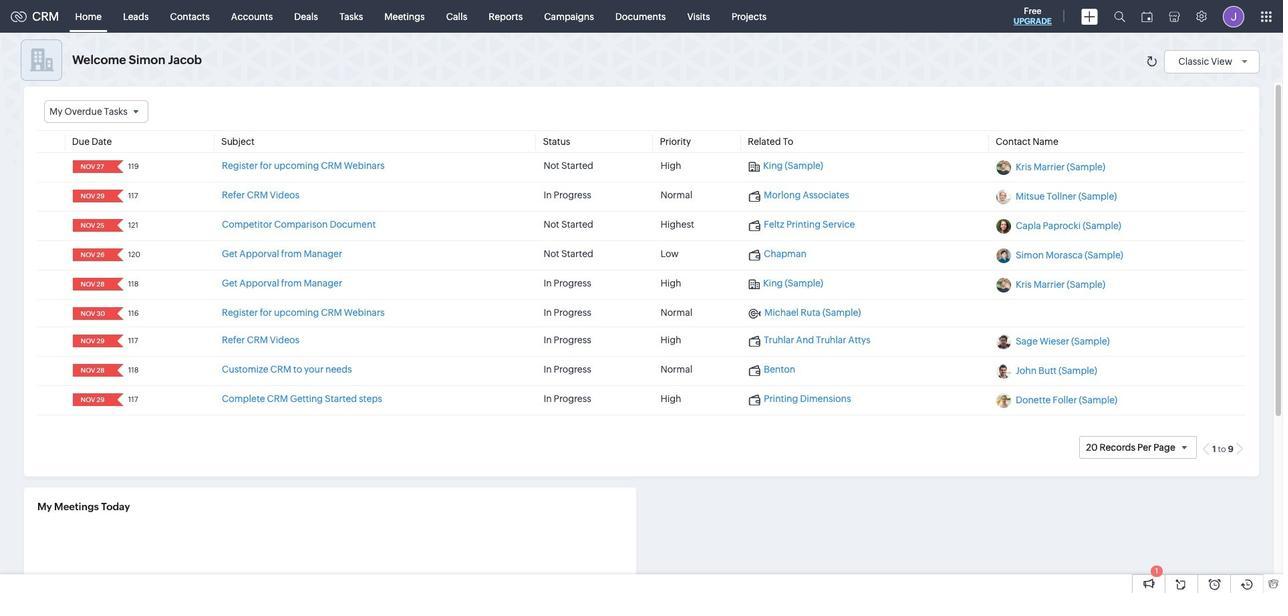 Task type: describe. For each thing, give the bounding box(es) containing it.
search image
[[1115, 11, 1126, 22]]

create menu element
[[1074, 0, 1107, 32]]

profile element
[[1216, 0, 1253, 32]]

calendar image
[[1142, 11, 1153, 22]]



Task type: locate. For each thing, give the bounding box(es) containing it.
profile image
[[1224, 6, 1245, 27]]

logo image
[[11, 11, 27, 22]]

None field
[[44, 100, 148, 123], [77, 161, 108, 173], [77, 190, 108, 203], [77, 219, 108, 232], [77, 249, 108, 262], [77, 278, 108, 291], [77, 308, 108, 320], [77, 335, 108, 348], [77, 365, 108, 377], [77, 394, 108, 407], [44, 100, 148, 123], [77, 161, 108, 173], [77, 190, 108, 203], [77, 219, 108, 232], [77, 249, 108, 262], [77, 278, 108, 291], [77, 308, 108, 320], [77, 335, 108, 348], [77, 365, 108, 377], [77, 394, 108, 407]]

create menu image
[[1082, 8, 1099, 24]]

search element
[[1107, 0, 1134, 33]]



Task type: vqa. For each thing, say whether or not it's contained in the screenshot.
Profile icon on the top
yes



